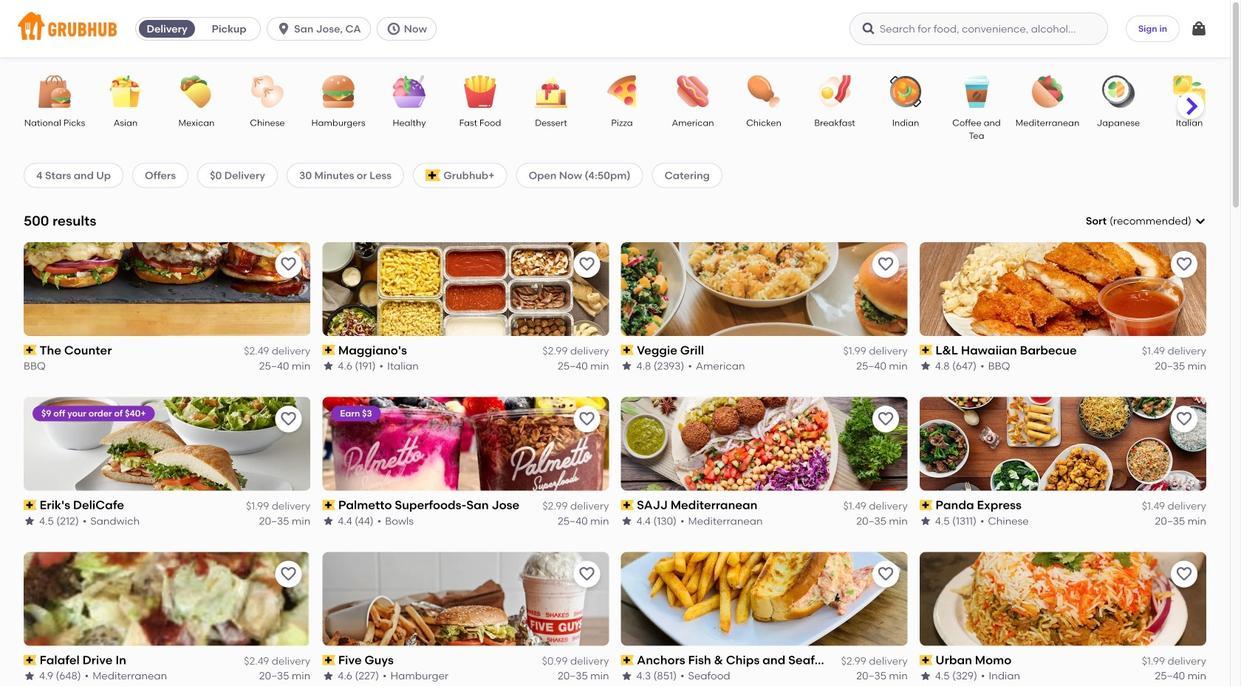 Task type: describe. For each thing, give the bounding box(es) containing it.
star icon image for the 'falafel drive in logo'
[[24, 671, 35, 682]]

anchors fish & chips and seafood grill logo image
[[621, 553, 908, 646]]

star icon image for l&l hawaiian barbecue logo
[[920, 360, 932, 372]]

subscription pass image for veggie grill logo's star icon
[[621, 345, 634, 356]]

indian image
[[880, 75, 932, 108]]

maggiano's logo image
[[323, 242, 609, 336]]

sajj mediterranean logo image
[[621, 397, 908, 491]]

1 horizontal spatial svg image
[[1195, 215, 1207, 227]]

subscription pass image for palmetto superfoods-san jose logo star icon
[[322, 500, 336, 511]]

breakfast image
[[809, 75, 861, 108]]

hamburgers image
[[313, 75, 364, 108]]

star icon image for the erik's delicafe logo
[[24, 515, 35, 527]]

chinese image
[[242, 75, 293, 108]]

mexican image
[[171, 75, 222, 108]]

subscription pass image for star icon for l&l hawaiian barbecue logo
[[920, 345, 933, 356]]

l&l hawaiian barbecue logo image
[[920, 242, 1207, 336]]

coffee and tea image
[[951, 75, 1003, 108]]

palmetto superfoods-san jose logo image
[[323, 397, 609, 491]]

svg image inside "main navigation" navigation
[[277, 21, 291, 36]]

subscription pass image for 'anchors fish & chips and seafood grill logo' star icon
[[621, 656, 634, 666]]

falafel drive in logo image
[[24, 553, 311, 646]]

grubhub plus flag logo image
[[426, 170, 441, 181]]

subscription pass image for sajj mediterranean logo on the bottom
[[621, 500, 634, 511]]

asian image
[[100, 75, 152, 108]]

american image
[[667, 75, 719, 108]]



Task type: vqa. For each thing, say whether or not it's contained in the screenshot.
the $9.79 button
no



Task type: locate. For each thing, give the bounding box(es) containing it.
subscription pass image for star icon corresponding to maggiano's logo
[[322, 345, 336, 356]]

Search for food, convenience, alcohol... search field
[[850, 13, 1109, 45]]

healthy image
[[384, 75, 435, 108]]

veggie grill logo image
[[621, 242, 908, 336]]

subscription pass image for panda express logo
[[920, 500, 933, 511]]

1 horizontal spatial svg image
[[862, 21, 877, 36]]

subscription pass image
[[24, 345, 37, 356], [24, 500, 37, 511], [621, 500, 634, 511], [920, 500, 933, 511], [322, 656, 336, 666], [920, 656, 933, 666]]

star icon image
[[322, 360, 334, 372], [621, 360, 633, 372], [920, 360, 932, 372], [24, 515, 35, 527], [322, 515, 334, 527], [621, 515, 633, 527], [920, 515, 932, 527], [24, 671, 35, 682], [322, 671, 334, 682], [621, 671, 633, 682], [920, 671, 932, 682]]

subscription pass image for star icon corresponding to the 'falafel drive in logo'
[[24, 656, 37, 666]]

chicken image
[[738, 75, 790, 108]]

dessert image
[[526, 75, 577, 108]]

subscription pass image
[[322, 345, 336, 356], [621, 345, 634, 356], [920, 345, 933, 356], [322, 500, 336, 511], [24, 656, 37, 666], [621, 656, 634, 666]]

1 vertical spatial svg image
[[1195, 215, 1207, 227]]

star icon image for five guys logo on the bottom of the page
[[322, 671, 334, 682]]

None field
[[1086, 214, 1207, 229]]

star icon image for maggiano's logo
[[322, 360, 334, 372]]

subscription pass image for the erik's delicafe logo
[[24, 500, 37, 511]]

subscription pass image for five guys logo on the bottom of the page
[[322, 656, 336, 666]]

0 vertical spatial svg image
[[277, 21, 291, 36]]

star icon image for palmetto superfoods-san jose logo
[[322, 515, 334, 527]]

0 horizontal spatial svg image
[[386, 21, 401, 36]]

the counter logo image
[[24, 242, 311, 336]]

main navigation navigation
[[0, 0, 1231, 58]]

five guys logo image
[[323, 553, 609, 646]]

2 horizontal spatial svg image
[[1191, 20, 1208, 38]]

italian image
[[1164, 75, 1216, 108]]

erik's delicafe logo image
[[24, 397, 311, 491]]

mediterranean image
[[1022, 75, 1074, 108]]

star icon image for panda express logo
[[920, 515, 932, 527]]

star icon image for 'anchors fish & chips and seafood grill logo'
[[621, 671, 633, 682]]

japanese image
[[1093, 75, 1145, 108]]

pizza image
[[596, 75, 648, 108]]

national picks image
[[29, 75, 81, 108]]

fast food image
[[455, 75, 506, 108]]

svg image
[[277, 21, 291, 36], [1195, 215, 1207, 227]]

urban momo logo image
[[920, 553, 1207, 646]]

star icon image for veggie grill logo
[[621, 360, 633, 372]]

0 horizontal spatial svg image
[[277, 21, 291, 36]]

subscription pass image for urban momo logo
[[920, 656, 933, 666]]

svg image
[[1191, 20, 1208, 38], [386, 21, 401, 36], [862, 21, 877, 36]]

star icon image for sajj mediterranean logo on the bottom
[[621, 515, 633, 527]]

panda express logo image
[[920, 397, 1207, 491]]

subscription pass image for the counter logo
[[24, 345, 37, 356]]

star icon image for urban momo logo
[[920, 671, 932, 682]]



